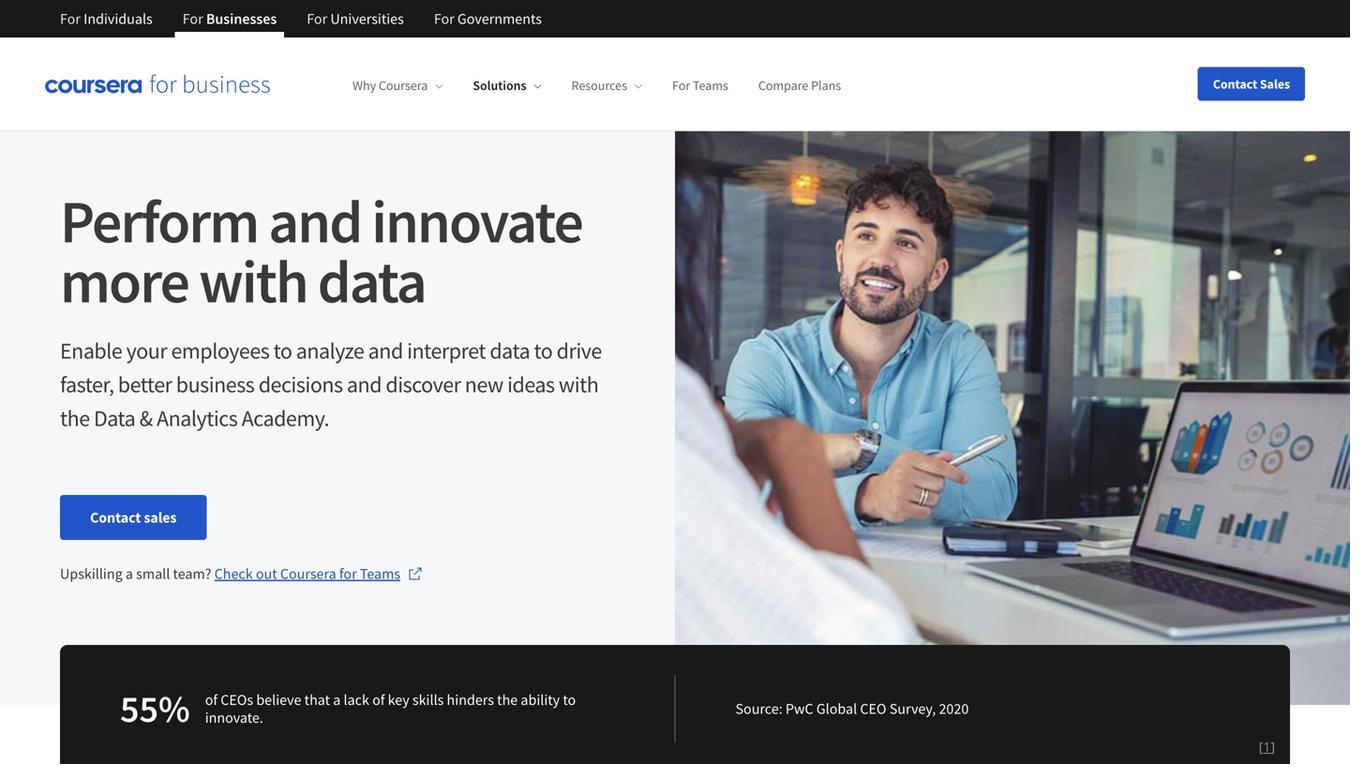 Task type: describe. For each thing, give the bounding box(es) containing it.
data
[[94, 404, 135, 432]]

for for individuals
[[60, 9, 81, 28]]

0 horizontal spatial to
[[274, 337, 292, 365]]

enable
[[60, 337, 122, 365]]

0 vertical spatial coursera
[[379, 77, 428, 94]]

your
[[126, 337, 167, 365]]

compare plans link
[[759, 77, 842, 94]]

source: pwc global ceo survey, 2020
[[736, 700, 969, 719]]

ability
[[521, 691, 560, 710]]

for universities
[[307, 9, 404, 28]]

analytics
[[157, 404, 238, 432]]

skills
[[413, 691, 444, 710]]

solutions
[[473, 77, 527, 94]]

banner navigation
[[45, 0, 557, 38]]

why
[[353, 77, 376, 94]]

of ceos believe that a lack of key skills hinders the ability to innovate.
[[205, 691, 576, 728]]

more
[[60, 243, 189, 319]]

innovate
[[372, 183, 583, 259]]

2020
[[940, 700, 969, 719]]

business
[[176, 371, 255, 399]]

a inside of ceos believe that a lack of key skills hinders the ability to innovate.
[[333, 691, 341, 710]]

to inside of ceos believe that a lack of key skills hinders the ability to innovate.
[[563, 691, 576, 710]]

1 vertical spatial teams
[[360, 565, 401, 584]]

for individuals
[[60, 9, 153, 28]]

0 vertical spatial teams
[[693, 77, 729, 94]]

for for governments
[[434, 9, 455, 28]]

new
[[465, 371, 504, 399]]

believe
[[256, 691, 302, 710]]

contact sales link
[[60, 495, 207, 540]]

faster,
[[60, 371, 114, 399]]

and inside perform and innovate more with data
[[269, 183, 362, 259]]

contact sales
[[1214, 76, 1291, 92]]

check out coursera for teams link
[[214, 563, 423, 585]]

contact sales
[[90, 508, 177, 527]]

]
[[1272, 738, 1276, 756]]

upskilling a small team?
[[60, 565, 214, 584]]

for for universities
[[307, 9, 328, 28]]

innovate.
[[205, 709, 263, 728]]

55%
[[120, 685, 190, 733]]

1 of from the left
[[205, 691, 218, 710]]

businesses
[[206, 9, 277, 28]]

sales
[[144, 508, 177, 527]]

lack
[[344, 691, 370, 710]]

1 vertical spatial and
[[368, 337, 403, 365]]

out
[[256, 565, 277, 584]]

contact sales button
[[1199, 67, 1306, 101]]

pwc
[[786, 700, 814, 719]]

for businesses
[[183, 9, 277, 28]]



Task type: locate. For each thing, give the bounding box(es) containing it.
with inside perform and innovate more with data
[[199, 243, 307, 319]]

0 vertical spatial a
[[126, 565, 133, 584]]

0 horizontal spatial coursera
[[280, 565, 337, 584]]

to up ideas
[[534, 337, 553, 365]]

contact inside button
[[1214, 76, 1258, 92]]

1 vertical spatial coursera
[[280, 565, 337, 584]]

for
[[60, 9, 81, 28], [183, 9, 203, 28], [307, 9, 328, 28], [434, 9, 455, 28], [673, 77, 691, 94]]

better
[[118, 371, 172, 399]]

teams right for
[[360, 565, 401, 584]]

and
[[269, 183, 362, 259], [368, 337, 403, 365], [347, 371, 382, 399]]

compare
[[759, 77, 809, 94]]

to
[[274, 337, 292, 365], [534, 337, 553, 365], [563, 691, 576, 710]]

individuals
[[84, 9, 153, 28]]

teams
[[693, 77, 729, 94], [360, 565, 401, 584]]

compare plans
[[759, 77, 842, 94]]

for teams link
[[673, 77, 729, 94]]

1 horizontal spatial to
[[534, 337, 553, 365]]

why coursera link
[[353, 77, 443, 94]]

plans
[[812, 77, 842, 94]]

check
[[214, 565, 253, 584]]

0 horizontal spatial the
[[60, 404, 90, 432]]

1 horizontal spatial with
[[559, 371, 599, 399]]

2 vertical spatial and
[[347, 371, 382, 399]]

2 of from the left
[[373, 691, 385, 710]]

0 vertical spatial with
[[199, 243, 307, 319]]

1 vertical spatial a
[[333, 691, 341, 710]]

with
[[199, 243, 307, 319], [559, 371, 599, 399]]

hinders
[[447, 691, 494, 710]]

universities
[[331, 9, 404, 28]]

for governments
[[434, 9, 542, 28]]

0 horizontal spatial a
[[126, 565, 133, 584]]

the inside of ceos believe that a lack of key skills hinders the ability to innovate.
[[497, 691, 518, 710]]

survey,
[[890, 700, 937, 719]]

data up ideas
[[490, 337, 530, 365]]

team?
[[173, 565, 212, 584]]

1 vertical spatial contact
[[90, 508, 141, 527]]

1 vertical spatial with
[[559, 371, 599, 399]]

0 horizontal spatial teams
[[360, 565, 401, 584]]

[ 1 ]
[[1260, 738, 1276, 756]]

upskilling
[[60, 565, 123, 584]]

for left the businesses
[[183, 9, 203, 28]]

data up analyze
[[318, 243, 426, 319]]

a
[[126, 565, 133, 584], [333, 691, 341, 710]]

1 horizontal spatial teams
[[693, 77, 729, 94]]

interpret
[[407, 337, 486, 365]]

1 horizontal spatial the
[[497, 691, 518, 710]]

1
[[1264, 738, 1272, 756]]

0 vertical spatial and
[[269, 183, 362, 259]]

check out coursera for teams
[[214, 565, 401, 584]]

1 vertical spatial data
[[490, 337, 530, 365]]

contact
[[1214, 76, 1258, 92], [90, 508, 141, 527]]

contact for contact sales
[[90, 508, 141, 527]]

resources link
[[572, 77, 643, 94]]

the left ability
[[497, 691, 518, 710]]

for right resources link
[[673, 77, 691, 94]]

teams left compare
[[693, 77, 729, 94]]

for teams
[[673, 77, 729, 94]]

for for businesses
[[183, 9, 203, 28]]

coursera right why
[[379, 77, 428, 94]]

0 vertical spatial contact
[[1214, 76, 1258, 92]]

[
[[1260, 738, 1264, 756]]

0 horizontal spatial of
[[205, 691, 218, 710]]

of
[[205, 691, 218, 710], [373, 691, 385, 710]]

coursera left for
[[280, 565, 337, 584]]

0 horizontal spatial data
[[318, 243, 426, 319]]

to up "decisions"
[[274, 337, 292, 365]]

a right the that
[[333, 691, 341, 710]]

contact left "sales"
[[1214, 76, 1258, 92]]

1 horizontal spatial a
[[333, 691, 341, 710]]

small
[[136, 565, 170, 584]]

analyze
[[296, 337, 364, 365]]

a left small
[[126, 565, 133, 584]]

of left key
[[373, 691, 385, 710]]

ideas
[[508, 371, 555, 399]]

employees
[[171, 337, 270, 365]]

the inside 'enable your employees to analyze and interpret data to drive faster, better business decisions and discover new ideas with the data & analytics academy.'
[[60, 404, 90, 432]]

0 horizontal spatial with
[[199, 243, 307, 319]]

ceos
[[221, 691, 253, 710]]

with down drive
[[559, 371, 599, 399]]

global
[[817, 700, 858, 719]]

coursera for business image
[[45, 74, 270, 94]]

academy.
[[242, 404, 329, 432]]

to right ability
[[563, 691, 576, 710]]

2 horizontal spatial to
[[563, 691, 576, 710]]

solutions link
[[473, 77, 542, 94]]

key
[[388, 691, 410, 710]]

&
[[139, 404, 153, 432]]

1 vertical spatial the
[[497, 691, 518, 710]]

for
[[339, 565, 357, 584]]

resources
[[572, 77, 628, 94]]

data
[[318, 243, 426, 319], [490, 337, 530, 365]]

with up employees
[[199, 243, 307, 319]]

source:
[[736, 700, 783, 719]]

0 horizontal spatial contact
[[90, 508, 141, 527]]

1 horizontal spatial contact
[[1214, 76, 1258, 92]]

for left individuals
[[60, 9, 81, 28]]

0 vertical spatial the
[[60, 404, 90, 432]]

perform and innovate more with data
[[60, 183, 583, 319]]

for left the "universities"
[[307, 9, 328, 28]]

ceo
[[861, 700, 887, 719]]

contact left the sales
[[90, 508, 141, 527]]

why coursera
[[353, 77, 428, 94]]

drive
[[557, 337, 602, 365]]

the down faster,
[[60, 404, 90, 432]]

data inside perform and innovate more with data
[[318, 243, 426, 319]]

data inside 'enable your employees to analyze and interpret data to drive faster, better business decisions and discover new ideas with the data & analytics academy.'
[[490, 337, 530, 365]]

enable your employees to analyze and interpret data to drive faster, better business decisions and discover new ideas with the data & analytics academy.
[[60, 337, 602, 432]]

the
[[60, 404, 90, 432], [497, 691, 518, 710]]

of left ceos
[[205, 691, 218, 710]]

with inside 'enable your employees to analyze and interpret data to drive faster, better business decisions and discover new ideas with the data & analytics academy.'
[[559, 371, 599, 399]]

0 vertical spatial data
[[318, 243, 426, 319]]

for left governments
[[434, 9, 455, 28]]

1 horizontal spatial of
[[373, 691, 385, 710]]

coursera
[[379, 77, 428, 94], [280, 565, 337, 584]]

1 horizontal spatial coursera
[[379, 77, 428, 94]]

1 horizontal spatial data
[[490, 337, 530, 365]]

discover
[[386, 371, 461, 399]]

perform
[[60, 183, 258, 259]]

that
[[305, 691, 330, 710]]

governments
[[458, 9, 542, 28]]

sales
[[1261, 76, 1291, 92]]

decisions
[[259, 371, 343, 399]]

contact for contact sales
[[1214, 76, 1258, 92]]



Task type: vqa. For each thing, say whether or not it's contained in the screenshot.
the rightmost Infinity
no



